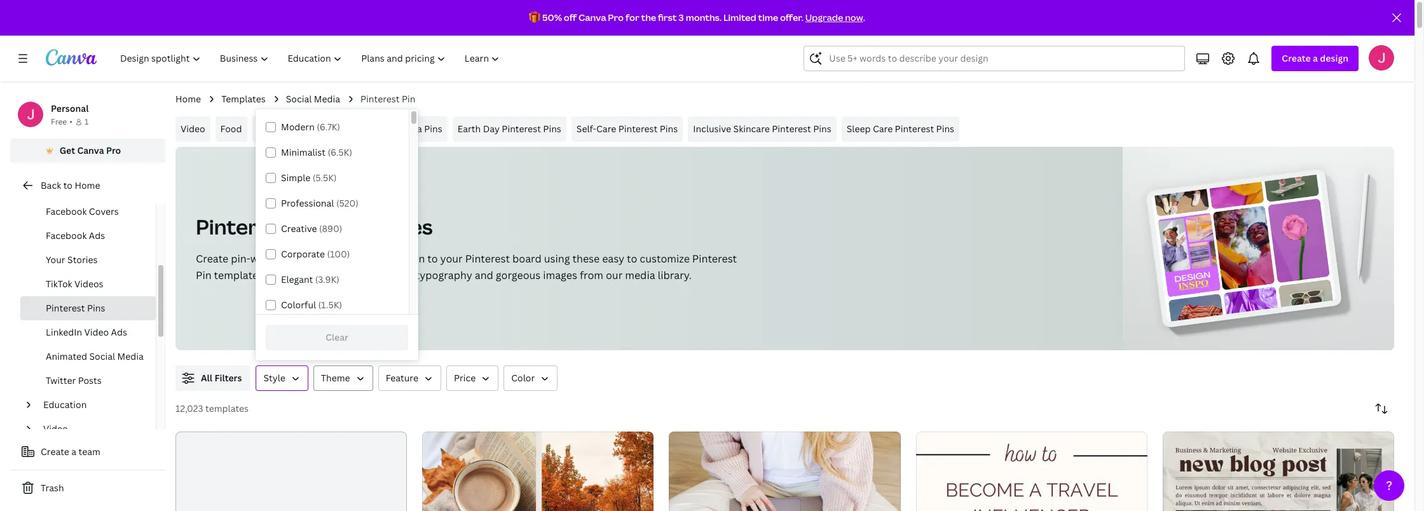 Task type: locate. For each thing, give the bounding box(es) containing it.
facebook ads link
[[20, 224, 156, 248]]

pins inside "link"
[[936, 123, 955, 135]]

inclusive skincare pinterest pins link
[[688, 116, 837, 142]]

to inside back to home link
[[63, 179, 72, 191]]

canva right the get
[[77, 144, 104, 156]]

skincare
[[734, 123, 770, 135]]

to up media
[[627, 252, 637, 266]]

your stories link
[[20, 248, 156, 272]]

creative (890)
[[281, 223, 342, 235]]

pin up idea
[[402, 93, 416, 105]]

pro inside button
[[106, 144, 121, 156]]

style
[[264, 372, 285, 384]]

0 horizontal spatial to
[[63, 179, 72, 191]]

pin left templates.
[[196, 268, 212, 282]]

1 vertical spatial home
[[75, 179, 100, 191]]

1 vertical spatial and
[[475, 268, 493, 282]]

modern
[[281, 121, 315, 133]]

a inside dropdown button
[[1313, 52, 1318, 64]]

0 horizontal spatial canva
[[77, 144, 104, 156]]

social
[[286, 93, 312, 105], [89, 350, 115, 362]]

create inside "create a design" dropdown button
[[1282, 52, 1311, 64]]

corporate
[[281, 248, 325, 260]]

education link
[[38, 393, 148, 417]]

it
[[291, 268, 297, 282]]

create a design button
[[1272, 46, 1359, 71]]

1 vertical spatial social
[[89, 350, 115, 362]]

ads
[[89, 230, 105, 242], [111, 326, 127, 338]]

to right back
[[63, 179, 72, 191]]

pins
[[424, 123, 442, 135], [543, 123, 561, 135], [660, 123, 678, 135], [813, 123, 832, 135], [936, 123, 955, 135], [87, 302, 105, 314]]

1 vertical spatial video
[[84, 326, 109, 338]]

1 horizontal spatial social
[[286, 93, 312, 105]]

care
[[596, 123, 616, 135], [873, 123, 893, 135]]

1 horizontal spatial pin
[[402, 93, 416, 105]]

posts
[[78, 375, 102, 387]]

1 horizontal spatial home
[[176, 93, 201, 105]]

create left design at the top right
[[1282, 52, 1311, 64]]

from
[[580, 268, 603, 282]]

and up "minutes"
[[332, 252, 350, 266]]

video inside linkedin video ads link
[[84, 326, 109, 338]]

animated social media link
[[20, 345, 156, 369]]

None search field
[[804, 46, 1186, 71]]

home left "templates"
[[176, 93, 201, 105]]

a inside button
[[71, 446, 76, 458]]

care inside "link"
[[873, 123, 893, 135]]

beige feminine pinterest pin image
[[916, 432, 1148, 511]]

ads inside facebook ads link
[[89, 230, 105, 242]]

create pin-worthy graphics and draw attention to your pinterest board using these easy to customize pinterest pin templates. edit it in minutes with striking typography and gorgeous images from our media library.
[[196, 252, 737, 282]]

team
[[79, 446, 100, 458]]

2 facebook from the top
[[46, 230, 87, 242]]

and
[[332, 252, 350, 266], [475, 268, 493, 282]]

1 horizontal spatial a
[[1313, 52, 1318, 64]]

0 horizontal spatial video link
[[38, 417, 148, 441]]

create inside create a team button
[[41, 446, 69, 458]]

facebook up facebook ads
[[46, 205, 87, 217]]

professional (520)
[[281, 197, 359, 209]]

free •
[[51, 116, 72, 127]]

earth day pinterest pins link
[[453, 116, 566, 142]]

colorful
[[281, 299, 316, 311]]

now
[[845, 11, 863, 24]]

1 vertical spatial ads
[[111, 326, 127, 338]]

pin
[[294, 213, 325, 240]]

beige white black modern pinterest pin image
[[669, 432, 901, 511]]

1 vertical spatial pro
[[106, 144, 121, 156]]

1 vertical spatial facebook
[[46, 230, 87, 242]]

2 care from the left
[[873, 123, 893, 135]]

1 horizontal spatial ads
[[111, 326, 127, 338]]

2 vertical spatial video
[[43, 423, 68, 435]]

1 vertical spatial a
[[71, 446, 76, 458]]

pinterest down pinterest pin
[[362, 123, 401, 135]]

to left your
[[427, 252, 438, 266]]

a for team
[[71, 446, 76, 458]]

0 horizontal spatial media
[[117, 350, 144, 362]]

0 horizontal spatial templates
[[205, 403, 249, 415]]

1 horizontal spatial video link
[[176, 116, 210, 142]]

pins inside 'link'
[[424, 123, 442, 135]]

video link down home link on the top of the page
[[176, 116, 210, 142]]

0 vertical spatial pin
[[402, 93, 416, 105]]

0 horizontal spatial care
[[596, 123, 616, 135]]

and left 'gorgeous'
[[475, 268, 493, 282]]

our
[[606, 268, 623, 282]]

1 horizontal spatial video
[[84, 326, 109, 338]]

ads down the covers
[[89, 230, 105, 242]]

top level navigation element
[[112, 46, 511, 71]]

1 vertical spatial canva
[[77, 144, 104, 156]]

canva inside button
[[77, 144, 104, 156]]

worthy
[[250, 252, 285, 266]]

video link up team
[[38, 417, 148, 441]]

0 horizontal spatial and
[[332, 252, 350, 266]]

pin
[[402, 93, 416, 105], [196, 268, 212, 282]]

pinterest up 'gorgeous'
[[465, 252, 510, 266]]

tiktok videos link
[[20, 272, 156, 296]]

1 horizontal spatial create
[[196, 252, 228, 266]]

canva right off
[[579, 11, 606, 24]]

create left team
[[41, 446, 69, 458]]

theme button
[[313, 366, 373, 391]]

facebook up your stories
[[46, 230, 87, 242]]

0 vertical spatial ads
[[89, 230, 105, 242]]

pinterest pins
[[46, 302, 105, 314]]

2 horizontal spatial create
[[1282, 52, 1311, 64]]

0 horizontal spatial home
[[75, 179, 100, 191]]

50%
[[542, 11, 562, 24]]

0 horizontal spatial a
[[71, 446, 76, 458]]

1 vertical spatial create
[[196, 252, 228, 266]]

a left design at the top right
[[1313, 52, 1318, 64]]

0 horizontal spatial social
[[89, 350, 115, 362]]

pinterest pin templates
[[196, 213, 433, 240]]

idea
[[404, 123, 422, 135]]

video link
[[176, 116, 210, 142], [38, 417, 148, 441]]

social media
[[286, 93, 340, 105]]

graphics
[[288, 252, 329, 266]]

(890)
[[319, 223, 342, 235]]

a left team
[[71, 446, 76, 458]]

create a team button
[[10, 439, 165, 465]]

minimalist (6.5k)
[[281, 146, 352, 158]]

1 horizontal spatial media
[[314, 93, 340, 105]]

0 horizontal spatial ads
[[89, 230, 105, 242]]

1 vertical spatial templates
[[205, 403, 249, 415]]

food link
[[215, 116, 247, 142]]

pinterest right sleep
[[895, 123, 934, 135]]

pinterest right day
[[502, 123, 541, 135]]

(6.7k)
[[317, 121, 340, 133]]

2 horizontal spatial video
[[181, 123, 205, 135]]

1 horizontal spatial pro
[[608, 11, 624, 24]]

striking
[[377, 268, 413, 282]]

clear button
[[266, 325, 408, 350]]

0 horizontal spatial pro
[[106, 144, 121, 156]]

media down linkedin video ads link
[[117, 350, 144, 362]]

templates.
[[214, 268, 266, 282]]

get
[[60, 144, 75, 156]]

all
[[201, 372, 212, 384]]

create left pin-
[[196, 252, 228, 266]]

pro left for on the left of the page
[[608, 11, 624, 24]]

images
[[543, 268, 577, 282]]

create inside create pin-worthy graphics and draw attention to your pinterest board using these easy to customize pinterest pin templates. edit it in minutes with striking typography and gorgeous images from our media library.
[[196, 252, 228, 266]]

inclusive skincare pinterest pins
[[693, 123, 832, 135]]

pro up back to home link
[[106, 144, 121, 156]]

video up animated social media on the bottom of the page
[[84, 326, 109, 338]]

1 horizontal spatial canva
[[579, 11, 606, 24]]

1 vertical spatial media
[[117, 350, 144, 362]]

edit
[[268, 268, 288, 282]]

tiktok videos
[[46, 278, 103, 290]]

0 vertical spatial canva
[[579, 11, 606, 24]]

pins for self-care pinterest pins
[[660, 123, 678, 135]]

1 care from the left
[[596, 123, 616, 135]]

social up "modern"
[[286, 93, 312, 105]]

1 horizontal spatial care
[[873, 123, 893, 135]]

create for create a team
[[41, 446, 69, 458]]

🎁 50% off canva pro for the first 3 months. limited time offer. upgrade now .
[[529, 11, 865, 24]]

•
[[69, 116, 72, 127]]

social up the posts
[[89, 350, 115, 362]]

0 vertical spatial pro
[[608, 11, 624, 24]]

a for design
[[1313, 52, 1318, 64]]

🎁
[[529, 11, 541, 24]]

1 vertical spatial pin
[[196, 268, 212, 282]]

birthday
[[310, 123, 347, 135]]

0 vertical spatial a
[[1313, 52, 1318, 64]]

1 horizontal spatial templates
[[329, 213, 433, 240]]

pin inside create pin-worthy graphics and draw attention to your pinterest board using these easy to customize pinterest pin templates. edit it in minutes with striking typography and gorgeous images from our media library.
[[196, 268, 212, 282]]

limited
[[724, 11, 757, 24]]

12,023 templates
[[176, 403, 249, 415]]

simple
[[281, 172, 311, 184]]

social media link
[[286, 92, 340, 106]]

self-
[[577, 123, 596, 135]]

pin-
[[231, 252, 250, 266]]

0 horizontal spatial pin
[[196, 268, 212, 282]]

0 vertical spatial templates
[[329, 213, 433, 240]]

all filters button
[[176, 366, 251, 391]]

create for create a design
[[1282, 52, 1311, 64]]

0 vertical spatial facebook
[[46, 205, 87, 217]]

care for self-
[[596, 123, 616, 135]]

templates down filters
[[205, 403, 249, 415]]

create
[[1282, 52, 1311, 64], [196, 252, 228, 266], [41, 446, 69, 458]]

templates
[[221, 93, 266, 105]]

off
[[564, 11, 577, 24]]

pinterest pin templates image
[[1123, 147, 1395, 350], [1158, 213, 1221, 297]]

home
[[176, 93, 201, 105], [75, 179, 100, 191]]

0 vertical spatial create
[[1282, 52, 1311, 64]]

to
[[63, 179, 72, 191], [427, 252, 438, 266], [627, 252, 637, 266]]

pins for inclusive skincare pinterest pins
[[813, 123, 832, 135]]

ads up animated social media on the bottom of the page
[[111, 326, 127, 338]]

1 horizontal spatial and
[[475, 268, 493, 282]]

2 horizontal spatial to
[[627, 252, 637, 266]]

media up (6.7k) at top
[[314, 93, 340, 105]]

0 vertical spatial video
[[181, 123, 205, 135]]

templates up draw
[[329, 213, 433, 240]]

0 horizontal spatial video
[[43, 423, 68, 435]]

brown aesthetic modern elegant fashion lifestyle newspaper blog your story image
[[1163, 432, 1395, 511]]

2 vertical spatial create
[[41, 446, 69, 458]]

pinterest up pinterest idea pins
[[361, 93, 400, 105]]

customize
[[640, 252, 690, 266]]

1 facebook from the top
[[46, 205, 87, 217]]

pinterest up pin-
[[196, 213, 290, 240]]

video down education
[[43, 423, 68, 435]]

facebook
[[46, 205, 87, 217], [46, 230, 87, 242]]

facebook for facebook ads
[[46, 230, 87, 242]]

0 vertical spatial media
[[314, 93, 340, 105]]

create for create pin-worthy graphics and draw attention to your pinterest board using these easy to customize pinterest pin templates. edit it in minutes with striking typography and gorgeous images from our media library.
[[196, 252, 228, 266]]

for
[[626, 11, 639, 24]]

canva
[[579, 11, 606, 24], [77, 144, 104, 156]]

creative
[[281, 223, 317, 235]]

home up facebook covers link
[[75, 179, 100, 191]]

0 horizontal spatial create
[[41, 446, 69, 458]]

animated
[[46, 350, 87, 362]]

pinterest idea pins link
[[357, 116, 448, 142]]

clear
[[326, 331, 348, 343]]

video down home link on the top of the page
[[181, 123, 205, 135]]



Task type: vqa. For each thing, say whether or not it's contained in the screenshot.
RECENTLY
no



Task type: describe. For each thing, give the bounding box(es) containing it.
pinterest right self- at the top of the page
[[619, 123, 658, 135]]

the
[[641, 11, 656, 24]]

your
[[440, 252, 463, 266]]

facebook for facebook covers
[[46, 205, 87, 217]]

easy
[[602, 252, 625, 266]]

pinterest idea pins
[[362, 123, 442, 135]]

get canva pro button
[[10, 139, 165, 163]]

wedding link
[[252, 116, 300, 142]]

0 vertical spatial home
[[176, 93, 201, 105]]

james peterson image
[[1369, 45, 1395, 71]]

1 vertical spatial video link
[[38, 417, 148, 441]]

0 vertical spatial video link
[[176, 116, 210, 142]]

food
[[220, 123, 242, 135]]

minimalist
[[281, 146, 326, 158]]

feature
[[386, 372, 418, 384]]

care for sleep
[[873, 123, 893, 135]]

animated social media
[[46, 350, 144, 362]]

stories
[[67, 254, 98, 266]]

professional
[[281, 197, 334, 209]]

back
[[41, 179, 61, 191]]

all filters
[[201, 372, 242, 384]]

(3.9k)
[[315, 273, 339, 286]]

linkedin video ads
[[46, 326, 127, 338]]

pins for sleep care pinterest pins
[[936, 123, 955, 135]]

sleep care pinterest pins
[[847, 123, 955, 135]]

(100)
[[327, 248, 350, 260]]

pinterest inside "link"
[[895, 123, 934, 135]]

elegant (3.9k)
[[281, 273, 339, 286]]

12,023
[[176, 403, 203, 415]]

pinterest pin
[[361, 93, 416, 105]]

board
[[513, 252, 542, 266]]

with
[[354, 268, 375, 282]]

sleep
[[847, 123, 871, 135]]

color
[[511, 372, 535, 384]]

home link
[[176, 92, 201, 106]]

ads inside linkedin video ads link
[[111, 326, 127, 338]]

.
[[863, 11, 865, 24]]

wedding
[[257, 123, 295, 135]]

get canva pro
[[60, 144, 121, 156]]

linkedin
[[46, 326, 82, 338]]

sleep care pinterest pins link
[[842, 116, 960, 142]]

1
[[84, 116, 89, 127]]

style button
[[256, 366, 308, 391]]

self-care pinterest pins
[[577, 123, 678, 135]]

pinterest right skincare
[[772, 123, 811, 135]]

upgrade now button
[[805, 11, 863, 24]]

0 vertical spatial social
[[286, 93, 312, 105]]

upgrade
[[805, 11, 843, 24]]

free
[[51, 116, 67, 127]]

1 horizontal spatial to
[[427, 252, 438, 266]]

pinterest right customize at left
[[692, 252, 737, 266]]

covers
[[89, 205, 119, 217]]

minutes
[[311, 268, 351, 282]]

corporate (100)
[[281, 248, 350, 260]]

price
[[454, 372, 476, 384]]

months.
[[686, 11, 722, 24]]

twitter posts link
[[20, 369, 156, 393]]

personal
[[51, 102, 89, 114]]

filters
[[215, 372, 242, 384]]

colorful (1.5k)
[[281, 299, 342, 311]]

color button
[[504, 366, 558, 391]]

Sort by button
[[1369, 396, 1395, 422]]

pinterest inside 'link'
[[362, 123, 401, 135]]

pins for earth day pinterest pins
[[543, 123, 561, 135]]

your
[[46, 254, 65, 266]]

typography
[[416, 268, 472, 282]]

trash link
[[10, 476, 165, 501]]

elegant
[[281, 273, 313, 286]]

these
[[573, 252, 600, 266]]

earth day pinterest pins
[[458, 123, 561, 135]]

price button
[[446, 366, 499, 391]]

twitter
[[46, 375, 76, 387]]

pinterest up linkedin
[[46, 302, 85, 314]]

0 vertical spatial and
[[332, 252, 350, 266]]

(1.5k)
[[318, 299, 342, 311]]

trash
[[41, 482, 64, 494]]

(6.5k)
[[328, 146, 352, 158]]

videos
[[74, 278, 103, 290]]

facebook ads
[[46, 230, 105, 242]]

Search search field
[[829, 46, 1177, 71]]

(520)
[[336, 197, 359, 209]]

create a team
[[41, 446, 100, 458]]

library.
[[658, 268, 692, 282]]

3
[[679, 11, 684, 24]]

time
[[758, 11, 778, 24]]

design
[[1320, 52, 1349, 64]]

(5.5k)
[[313, 172, 337, 184]]

earth
[[458, 123, 481, 135]]

orange black white collage autumn pumpkin coffee pinterest pin image
[[422, 432, 654, 511]]

create a design
[[1282, 52, 1349, 64]]

feature button
[[378, 366, 441, 391]]

day
[[483, 123, 500, 135]]

in
[[300, 268, 309, 282]]

facebook covers
[[46, 205, 119, 217]]

inclusive
[[693, 123, 731, 135]]



